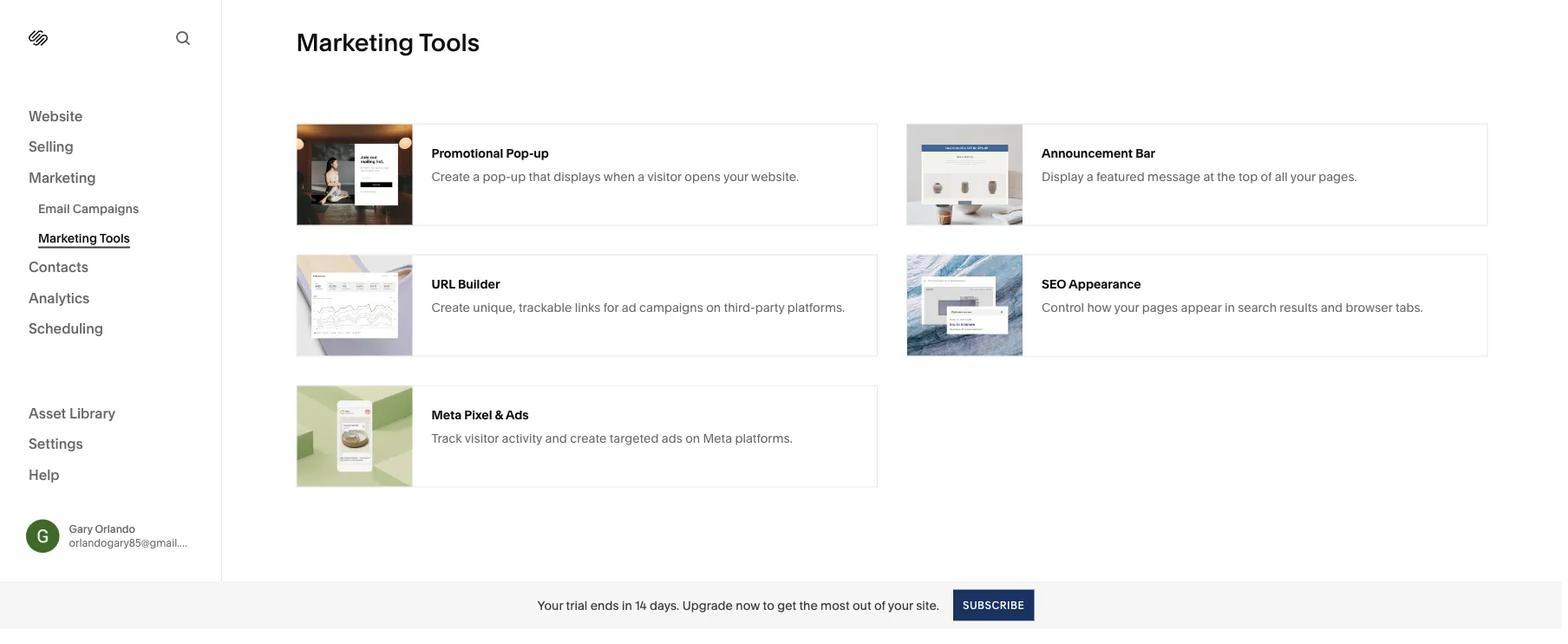Task type: vqa. For each thing, say whether or not it's contained in the screenshot.
Add
no



Task type: describe. For each thing, give the bounding box(es) containing it.
promotional
[[432, 146, 503, 160]]

track
[[432, 431, 462, 446]]

visitor inside meta pixel & ads track visitor activity and create targeted ads on meta platforms.
[[465, 431, 499, 446]]

selling
[[29, 138, 73, 155]]

2 vertical spatial marketing
[[38, 231, 97, 245]]

how
[[1087, 300, 1111, 315]]

help link
[[29, 466, 60, 485]]

seo appearance control how your pages appear in search results and browser tabs.
[[1042, 277, 1423, 315]]

url builder create unique, trackable links for ad campaigns on third-party platforms.
[[432, 277, 845, 315]]

asset library
[[29, 405, 116, 422]]

featured
[[1096, 169, 1145, 184]]

contacts
[[29, 259, 88, 276]]

that
[[529, 169, 551, 184]]

0 vertical spatial tools
[[419, 28, 480, 57]]

visitor inside promotional pop-up create a pop-up that displays when a visitor opens your website.
[[647, 169, 682, 184]]

displays
[[554, 169, 601, 184]]

website.
[[751, 169, 799, 184]]

most
[[821, 598, 850, 613]]

ads
[[662, 431, 682, 446]]

settings
[[29, 436, 83, 453]]

search
[[1238, 300, 1277, 315]]

url
[[432, 277, 455, 291]]

trial
[[566, 598, 587, 613]]

gary
[[69, 523, 93, 536]]

pages.
[[1319, 169, 1357, 184]]

campaigns
[[73, 201, 139, 216]]

orlando
[[95, 523, 135, 536]]

pixel
[[464, 408, 492, 422]]

pop-
[[483, 169, 511, 184]]

third-
[[724, 300, 755, 315]]

website
[[29, 108, 83, 124]]

settings link
[[29, 435, 193, 455]]

announcement bar display a featured message at the top of all your pages.
[[1042, 146, 1357, 184]]

email campaigns
[[38, 201, 139, 216]]

website link
[[29, 107, 193, 127]]

out
[[853, 598, 871, 613]]

asset
[[29, 405, 66, 422]]

marketing link
[[29, 168, 193, 189]]

asset library link
[[29, 404, 193, 425]]

your
[[538, 598, 563, 613]]

analytics link
[[29, 289, 193, 309]]

pages
[[1142, 300, 1178, 315]]

the inside announcement bar display a featured message at the top of all your pages.
[[1217, 169, 1236, 184]]

results
[[1280, 300, 1318, 315]]

get
[[777, 598, 796, 613]]

a inside announcement bar display a featured message at the top of all your pages.
[[1087, 169, 1093, 184]]

of inside announcement bar display a featured message at the top of all your pages.
[[1261, 169, 1272, 184]]

1 vertical spatial marketing tools
[[38, 231, 130, 245]]

activity
[[502, 431, 542, 446]]

control
[[1042, 300, 1084, 315]]

0 vertical spatial marketing
[[296, 28, 414, 57]]

your inside announcement bar display a featured message at the top of all your pages.
[[1290, 169, 1316, 184]]

0 horizontal spatial in
[[622, 598, 632, 613]]

scheduling
[[29, 320, 103, 337]]

bar
[[1136, 146, 1155, 160]]

2 a from the left
[[638, 169, 645, 184]]

1 vertical spatial up
[[511, 169, 526, 184]]

1 vertical spatial marketing
[[29, 169, 96, 186]]

orlandogary85@gmail.com
[[69, 537, 201, 550]]

and inside meta pixel & ads track visitor activity and create targeted ads on meta platforms.
[[545, 431, 567, 446]]

browser
[[1346, 300, 1393, 315]]

0 horizontal spatial tools
[[100, 231, 130, 245]]

gary orlando orlandogary85@gmail.com
[[69, 523, 201, 550]]

when
[[603, 169, 635, 184]]

ads
[[506, 408, 529, 422]]

1 a from the left
[[473, 169, 480, 184]]

top
[[1239, 169, 1258, 184]]

email
[[38, 201, 70, 216]]

selling link
[[29, 137, 193, 158]]

and inside seo appearance control how your pages appear in search results and browser tabs.
[[1321, 300, 1343, 315]]



Task type: locate. For each thing, give the bounding box(es) containing it.
the right at
[[1217, 169, 1236, 184]]

upgrade
[[682, 598, 733, 613]]

visitor
[[647, 169, 682, 184], [465, 431, 499, 446]]

promotional pop-up create a pop-up that displays when a visitor opens your website.
[[432, 146, 799, 184]]

in
[[1225, 300, 1235, 315], [622, 598, 632, 613]]

of
[[1261, 169, 1272, 184], [874, 598, 885, 613]]

days.
[[650, 598, 679, 613]]

create inside promotional pop-up create a pop-up that displays when a visitor opens your website.
[[432, 169, 470, 184]]

your right the opens
[[723, 169, 748, 184]]

1 vertical spatial and
[[545, 431, 567, 446]]

at
[[1203, 169, 1214, 184]]

the right get
[[799, 598, 818, 613]]

all
[[1275, 169, 1288, 184]]

meta
[[432, 408, 462, 422], [703, 431, 732, 446]]

your left the site.
[[888, 598, 913, 613]]

1 horizontal spatial a
[[638, 169, 645, 184]]

up left that
[[511, 169, 526, 184]]

contacts link
[[29, 258, 193, 278]]

on right ads
[[685, 431, 700, 446]]

1 vertical spatial create
[[432, 300, 470, 315]]

display
[[1042, 169, 1084, 184]]

0 horizontal spatial marketing tools
[[38, 231, 130, 245]]

site.
[[916, 598, 939, 613]]

message
[[1148, 169, 1200, 184]]

visitor down the pixel
[[465, 431, 499, 446]]

up
[[534, 146, 549, 160], [511, 169, 526, 184]]

on left third-
[[706, 300, 721, 315]]

1 vertical spatial of
[[874, 598, 885, 613]]

1 horizontal spatial the
[[1217, 169, 1236, 184]]

0 horizontal spatial visitor
[[465, 431, 499, 446]]

on
[[706, 300, 721, 315], [685, 431, 700, 446]]

0 vertical spatial in
[[1225, 300, 1235, 315]]

in left search
[[1225, 300, 1235, 315]]

1 horizontal spatial on
[[706, 300, 721, 315]]

0 horizontal spatial meta
[[432, 408, 462, 422]]

your
[[723, 169, 748, 184], [1290, 169, 1316, 184], [1114, 300, 1139, 315], [888, 598, 913, 613]]

the
[[1217, 169, 1236, 184], [799, 598, 818, 613]]

for
[[603, 300, 619, 315]]

0 horizontal spatial on
[[685, 431, 700, 446]]

2 horizontal spatial a
[[1087, 169, 1093, 184]]

a left pop-
[[473, 169, 480, 184]]

0 vertical spatial of
[[1261, 169, 1272, 184]]

email campaigns link
[[38, 194, 202, 223]]

up up that
[[534, 146, 549, 160]]

1 create from the top
[[432, 169, 470, 184]]

campaigns
[[639, 300, 703, 315]]

&
[[495, 408, 503, 422]]

and right 'results'
[[1321, 300, 1343, 315]]

appear
[[1181, 300, 1222, 315]]

1 vertical spatial on
[[685, 431, 700, 446]]

create down 'promotional' on the left of page
[[432, 169, 470, 184]]

platforms. inside meta pixel & ads track visitor activity and create targeted ads on meta platforms.
[[735, 431, 793, 446]]

a
[[473, 169, 480, 184], [638, 169, 645, 184], [1087, 169, 1093, 184]]

help
[[29, 467, 60, 484]]

1 horizontal spatial meta
[[703, 431, 732, 446]]

targeted
[[609, 431, 659, 446]]

and left "create"
[[545, 431, 567, 446]]

0 horizontal spatial a
[[473, 169, 480, 184]]

opens
[[685, 169, 721, 184]]

tabs.
[[1395, 300, 1423, 315]]

in inside seo appearance control how your pages appear in search results and browser tabs.
[[1225, 300, 1235, 315]]

a right when
[[638, 169, 645, 184]]

scheduling link
[[29, 320, 193, 340]]

ends
[[590, 598, 619, 613]]

meta pixel & ads track visitor activity and create targeted ads on meta platforms.
[[432, 408, 793, 446]]

1 horizontal spatial and
[[1321, 300, 1343, 315]]

your trial ends in 14 days. upgrade now to get the most out of your site.
[[538, 598, 939, 613]]

1 horizontal spatial visitor
[[647, 169, 682, 184]]

1 vertical spatial in
[[622, 598, 632, 613]]

1 horizontal spatial of
[[1261, 169, 1272, 184]]

create
[[432, 169, 470, 184], [432, 300, 470, 315]]

appearance
[[1069, 277, 1141, 291]]

ad
[[622, 300, 636, 315]]

meta right ads
[[703, 431, 732, 446]]

and
[[1321, 300, 1343, 315], [545, 431, 567, 446]]

links
[[575, 300, 600, 315]]

platforms.
[[787, 300, 845, 315], [735, 431, 793, 446]]

create inside url builder create unique, trackable links for ad campaigns on third-party platforms.
[[432, 300, 470, 315]]

now
[[736, 598, 760, 613]]

meta up track
[[432, 408, 462, 422]]

0 vertical spatial and
[[1321, 300, 1343, 315]]

marketing tools
[[296, 28, 480, 57], [38, 231, 130, 245]]

1 vertical spatial meta
[[703, 431, 732, 446]]

0 horizontal spatial up
[[511, 169, 526, 184]]

your right how
[[1114, 300, 1139, 315]]

subscribe
[[963, 599, 1025, 612]]

on inside meta pixel & ads track visitor activity and create targeted ads on meta platforms.
[[685, 431, 700, 446]]

0 horizontal spatial and
[[545, 431, 567, 446]]

party
[[755, 300, 785, 315]]

14
[[635, 598, 647, 613]]

visitor left the opens
[[647, 169, 682, 184]]

marketing tools link
[[38, 223, 202, 253]]

platforms. inside url builder create unique, trackable links for ad campaigns on third-party platforms.
[[787, 300, 845, 315]]

1 horizontal spatial in
[[1225, 300, 1235, 315]]

a down announcement
[[1087, 169, 1093, 184]]

on inside url builder create unique, trackable links for ad campaigns on third-party platforms.
[[706, 300, 721, 315]]

library
[[69, 405, 116, 422]]

builder
[[458, 277, 500, 291]]

seo
[[1042, 277, 1067, 291]]

announcement
[[1042, 146, 1133, 160]]

trackable
[[519, 300, 572, 315]]

1 horizontal spatial tools
[[419, 28, 480, 57]]

2 create from the top
[[432, 300, 470, 315]]

3 a from the left
[[1087, 169, 1093, 184]]

pop-
[[506, 146, 534, 160]]

of left all
[[1261, 169, 1272, 184]]

your right all
[[1290, 169, 1316, 184]]

1 horizontal spatial up
[[534, 146, 549, 160]]

0 vertical spatial platforms.
[[787, 300, 845, 315]]

your inside promotional pop-up create a pop-up that displays when a visitor opens your website.
[[723, 169, 748, 184]]

0 horizontal spatial of
[[874, 598, 885, 613]]

to
[[763, 598, 774, 613]]

create down url
[[432, 300, 470, 315]]

0 horizontal spatial the
[[799, 598, 818, 613]]

0 vertical spatial create
[[432, 169, 470, 184]]

1 vertical spatial platforms.
[[735, 431, 793, 446]]

of right out
[[874, 598, 885, 613]]

1 vertical spatial the
[[799, 598, 818, 613]]

create
[[570, 431, 607, 446]]

0 vertical spatial visitor
[[647, 169, 682, 184]]

0 vertical spatial on
[[706, 300, 721, 315]]

unique,
[[473, 300, 516, 315]]

1 horizontal spatial marketing tools
[[296, 28, 480, 57]]

0 vertical spatial marketing tools
[[296, 28, 480, 57]]

your inside seo appearance control how your pages appear in search results and browser tabs.
[[1114, 300, 1139, 315]]

analytics
[[29, 290, 90, 307]]

0 vertical spatial meta
[[432, 408, 462, 422]]

1 vertical spatial tools
[[100, 231, 130, 245]]

1 vertical spatial visitor
[[465, 431, 499, 446]]

0 vertical spatial the
[[1217, 169, 1236, 184]]

marketing
[[296, 28, 414, 57], [29, 169, 96, 186], [38, 231, 97, 245]]

0 vertical spatial up
[[534, 146, 549, 160]]

subscribe button
[[953, 590, 1034, 621]]

in left 14
[[622, 598, 632, 613]]



